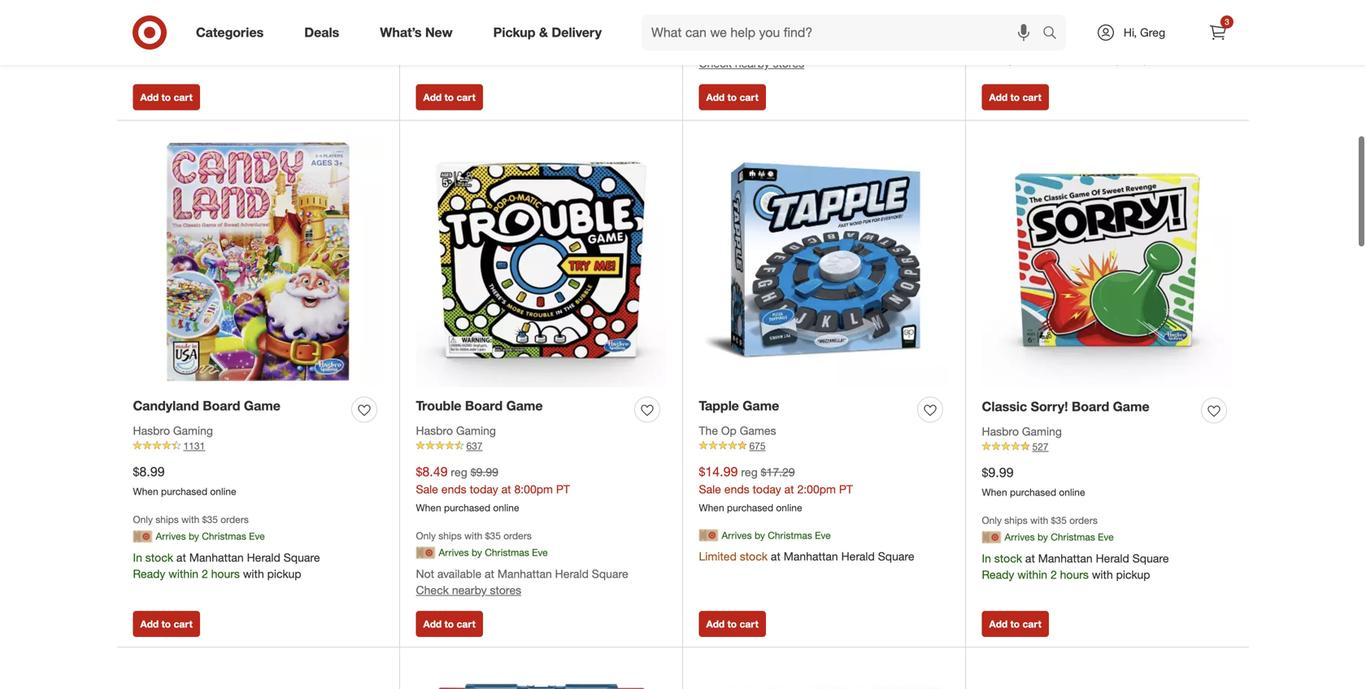 Task type: locate. For each thing, give the bounding box(es) containing it.
in for classic sorry! board game
[[982, 548, 992, 562]]

purchased down $17.29
[[727, 498, 774, 510]]

0 horizontal spatial stores
[[207, 19, 238, 33]]

limited
[[699, 546, 737, 560]]

0 horizontal spatial sale
[[416, 479, 438, 493]]

hasbro gaming
[[133, 420, 213, 434], [416, 420, 496, 434], [982, 421, 1062, 435]]

1 sale from the left
[[416, 479, 438, 493]]

0 horizontal spatial not available at manhattan herald square check nearby stores
[[416, 563, 629, 594]]

0 horizontal spatial hasbro gaming link
[[133, 419, 213, 435]]

0 vertical spatial nearby
[[169, 19, 204, 33]]

not for rightmost check nearby stores button
[[699, 36, 718, 51]]

tapple game link
[[699, 393, 780, 412]]

delivery
[[552, 24, 602, 40]]

0 horizontal spatial board
[[203, 394, 240, 410]]

in stock at  manhattan herald square ready within 2 hours with pickup for $8.99
[[133, 547, 320, 577]]

$9.99 inside $8.49 reg $9.99 sale ends today at 8:00pm pt when purchased online
[[471, 462, 499, 476]]

1 horizontal spatial ends
[[725, 479, 750, 493]]

reg down 675
[[741, 462, 758, 476]]

tapple game image
[[699, 133, 950, 384], [699, 133, 950, 384]]

0 horizontal spatial available
[[154, 3, 199, 17]]

0 vertical spatial check
[[133, 19, 166, 33]]

pt for tapple game
[[839, 479, 853, 493]]

ends down $14.99
[[725, 479, 750, 493]]

0 horizontal spatial reg
[[451, 462, 468, 476]]

1 horizontal spatial in stock at  manhattan herald square ready within 2 hours with pickup
[[982, 548, 1169, 578]]

1 reg from the left
[[451, 462, 468, 476]]

hasbro gaming link up 527
[[982, 420, 1062, 436]]

gaming up 527
[[1022, 421, 1062, 435]]

0 horizontal spatial only
[[133, 510, 153, 522]]

1 today from the left
[[470, 479, 498, 493]]

2 horizontal spatial hasbro
[[982, 421, 1019, 435]]

gaming
[[173, 420, 213, 434], [456, 420, 496, 434], [1022, 421, 1062, 435]]

arrives by christmas eve
[[1005, 12, 1114, 24], [722, 16, 831, 29], [722, 526, 831, 538], [156, 527, 265, 539], [1005, 528, 1114, 540], [439, 543, 548, 555]]

purchased inside $8.99 when purchased online
[[161, 482, 208, 494]]

2 pt from the left
[[839, 479, 853, 493]]

0 horizontal spatial today
[[470, 479, 498, 493]]

1 horizontal spatial nearby
[[452, 579, 487, 594]]

0 horizontal spatial gaming
[[173, 420, 213, 434]]

only down the $9.99 when purchased online
[[982, 511, 1002, 523]]

not available at manhattan herald square check nearby stores
[[699, 36, 912, 67], [416, 563, 629, 594]]

only down $8.49
[[416, 526, 436, 539]]

only
[[133, 510, 153, 522], [982, 511, 1002, 523], [416, 526, 436, 539]]

today inside $14.99 reg $17.29 sale ends today at 2:00pm pt when purchased online
[[753, 479, 782, 493]]

board for trouble
[[465, 394, 503, 410]]

2 horizontal spatial not
[[699, 36, 718, 51]]

hasbro down classic in the right bottom of the page
[[982, 421, 1019, 435]]

0 horizontal spatial hasbro gaming
[[133, 420, 213, 434]]

2 vertical spatial not
[[416, 563, 434, 577]]

online down 527 link
[[1060, 483, 1086, 495]]

deals link
[[291, 15, 360, 50]]

1 horizontal spatial gaming
[[456, 420, 496, 434]]

2 horizontal spatial ships
[[1005, 511, 1028, 523]]

trouble
[[416, 394, 462, 410]]

hasbro gaming up 527
[[982, 421, 1062, 435]]

2 horizontal spatial stores
[[773, 53, 805, 67]]

check nearby stores button
[[133, 18, 238, 35], [699, 52, 805, 68], [416, 579, 522, 595]]

manhattan inside in stock at  manhattan herald square ready within 2 hours
[[1039, 32, 1093, 46]]

ships down $8.49 reg $9.99 sale ends today at 8:00pm pt when purchased online
[[439, 526, 462, 539]]

1 horizontal spatial not
[[416, 563, 434, 577]]

1 vertical spatial available
[[721, 36, 765, 51]]

hasbro gaming link
[[133, 419, 213, 435], [416, 419, 496, 435], [982, 420, 1062, 436]]

0 horizontal spatial nearby
[[169, 19, 204, 33]]

1 vertical spatial check
[[699, 53, 732, 67]]

637
[[467, 436, 483, 448]]

game
[[244, 394, 281, 410], [506, 394, 543, 410], [743, 394, 780, 410], [1113, 395, 1150, 411]]

&
[[539, 24, 548, 40]]

check for bottom check nearby stores button
[[416, 579, 449, 594]]

1 horizontal spatial hasbro
[[416, 420, 453, 434]]

gaming up 637 at the left of page
[[456, 420, 496, 434]]

2 horizontal spatial orders
[[1070, 511, 1098, 523]]

candyland board game link
[[133, 393, 281, 412]]

hasbro gaming link for classic
[[982, 420, 1062, 436]]

0 horizontal spatial ships
[[156, 510, 179, 522]]

0 horizontal spatial pickup
[[267, 563, 301, 577]]

0 horizontal spatial not
[[133, 3, 151, 17]]

ships down $8.99 when purchased online
[[156, 510, 179, 522]]

hasbro down "trouble"
[[416, 420, 453, 434]]

to
[[162, 88, 171, 100], [445, 88, 454, 100], [728, 88, 737, 100], [1011, 88, 1020, 100], [162, 614, 171, 627], [445, 614, 454, 627], [728, 614, 737, 627], [1011, 614, 1020, 627]]

1 vertical spatial not
[[699, 36, 718, 51]]

2 horizontal spatial only ships with $35 orders
[[982, 511, 1098, 523]]

1 pt from the left
[[556, 479, 570, 493]]

sale
[[416, 479, 438, 493], [699, 479, 721, 493]]

only ships with $35 orders
[[133, 510, 249, 522], [982, 511, 1098, 523], [416, 526, 532, 539]]

hasbro gaming link up 637 at the left of page
[[416, 419, 496, 435]]

$9.99 down classic in the right bottom of the page
[[982, 461, 1014, 477]]

not inside not available at check nearby stores
[[133, 3, 151, 17]]

1 horizontal spatial board
[[465, 394, 503, 410]]

hasbro gaming up 637 at the left of page
[[416, 420, 496, 434]]

0 horizontal spatial orders
[[221, 510, 249, 522]]

$9.99 down 637 at the left of page
[[471, 462, 499, 476]]

manhattan
[[1039, 32, 1093, 46], [781, 36, 835, 51], [784, 546, 838, 560], [189, 547, 244, 561], [1039, 548, 1093, 562], [498, 563, 552, 577]]

in
[[982, 32, 992, 46], [133, 547, 142, 561], [982, 548, 992, 562]]

hasbro gaming for trouble
[[416, 420, 496, 434]]

hasbro
[[133, 420, 170, 434], [416, 420, 453, 434], [982, 421, 1019, 435]]

add
[[140, 88, 159, 100], [423, 88, 442, 100], [707, 88, 725, 100], [990, 88, 1008, 100], [140, 614, 159, 627], [423, 614, 442, 627], [707, 614, 725, 627], [990, 614, 1008, 627]]

reg inside $14.99 reg $17.29 sale ends today at 2:00pm pt when purchased online
[[741, 462, 758, 476]]

1 horizontal spatial check nearby stores button
[[416, 579, 522, 595]]

ends
[[442, 479, 467, 493], [725, 479, 750, 493]]

online down 1131 link
[[210, 482, 236, 494]]

hasbro gaming link down candyland
[[133, 419, 213, 435]]

board up 1131
[[203, 394, 240, 410]]

purchased inside $14.99 reg $17.29 sale ends today at 2:00pm pt when purchased online
[[727, 498, 774, 510]]

sale for $8.49
[[416, 479, 438, 493]]

orders
[[221, 510, 249, 522], [1070, 511, 1098, 523], [504, 526, 532, 539]]

nearby
[[169, 19, 204, 33], [735, 53, 770, 67], [452, 579, 487, 594]]

$8.99
[[133, 460, 165, 476]]

$35 down $8.49 reg $9.99 sale ends today at 8:00pm pt when purchased online
[[485, 526, 501, 539]]

online inside the $9.99 when purchased online
[[1060, 483, 1086, 495]]

game up 637 "link"
[[506, 394, 543, 410]]

0 horizontal spatial ends
[[442, 479, 467, 493]]

add to cart button
[[133, 81, 200, 107], [416, 81, 483, 107], [699, 81, 766, 107], [982, 81, 1049, 107], [133, 607, 200, 634], [416, 607, 483, 634], [699, 607, 766, 634], [982, 607, 1049, 634]]

2 horizontal spatial $35
[[1052, 511, 1067, 523]]

available
[[154, 3, 199, 17], [721, 36, 765, 51], [438, 563, 482, 577]]

candyland
[[133, 394, 199, 410]]

1 horizontal spatial hasbro gaming link
[[416, 419, 496, 435]]

2 sale from the left
[[699, 479, 721, 493]]

check inside not available at check nearby stores
[[133, 19, 166, 33]]

0 horizontal spatial pt
[[556, 479, 570, 493]]

pt right 8:00pm
[[556, 479, 570, 493]]

1 horizontal spatial hasbro gaming
[[416, 420, 496, 434]]

2 vertical spatial available
[[438, 563, 482, 577]]

today down 637 at the left of page
[[470, 479, 498, 493]]

stock
[[995, 32, 1023, 46], [740, 546, 768, 560], [145, 547, 173, 561], [995, 548, 1023, 562]]

square
[[1133, 32, 1169, 46], [875, 36, 912, 51], [878, 546, 915, 560], [284, 547, 320, 561], [1133, 548, 1169, 562], [592, 563, 629, 577]]

pt inside $14.99 reg $17.29 sale ends today at 2:00pm pt when purchased online
[[839, 479, 853, 493]]

online inside $14.99 reg $17.29 sale ends today at 2:00pm pt when purchased online
[[776, 498, 803, 510]]

reg right $8.49
[[451, 462, 468, 476]]

ships
[[156, 510, 179, 522], [1005, 511, 1028, 523], [439, 526, 462, 539]]

pickup & delivery link
[[480, 15, 622, 50]]

ends down $8.49
[[442, 479, 467, 493]]

online down 8:00pm
[[493, 498, 519, 510]]

$35 for $8.99
[[202, 510, 218, 522]]

0 vertical spatial not available at manhattan herald square check nearby stores
[[699, 36, 912, 67]]

sale down $14.99
[[699, 479, 721, 493]]

op
[[721, 420, 737, 434]]

1 vertical spatial nearby
[[735, 53, 770, 67]]

sale inside $14.99 reg $17.29 sale ends today at 2:00pm pt when purchased online
[[699, 479, 721, 493]]

classic sorry! board game link
[[982, 394, 1150, 413]]

orders down the $9.99 when purchased online
[[1070, 511, 1098, 523]]

only for $9.99
[[982, 511, 1002, 523]]

$35 for $9.99
[[1052, 511, 1067, 523]]

1 horizontal spatial reg
[[741, 462, 758, 476]]

only down $8.99
[[133, 510, 153, 522]]

in stock at  manhattan herald square ready within 2 hours with pickup
[[133, 547, 320, 577], [982, 548, 1169, 578]]

1 ends from the left
[[442, 479, 467, 493]]

classic sorry! board game image
[[982, 133, 1234, 385], [982, 133, 1234, 385]]

herald
[[1096, 32, 1130, 46], [838, 36, 872, 51], [842, 546, 875, 560], [247, 547, 281, 561], [1096, 548, 1130, 562], [555, 563, 589, 577]]

online
[[210, 482, 236, 494], [1060, 483, 1086, 495], [493, 498, 519, 510], [776, 498, 803, 510]]

gaming up 1131
[[173, 420, 213, 434]]

ready within 2 hours with pickup
[[416, 19, 585, 33]]

2 horizontal spatial pickup
[[1117, 564, 1151, 578]]

hasbro down candyland
[[133, 420, 170, 434]]

today for $8.49
[[470, 479, 498, 493]]

reg for $8.49
[[451, 462, 468, 476]]

with
[[526, 19, 547, 33], [181, 510, 200, 522], [1031, 511, 1049, 523], [465, 526, 483, 539], [243, 563, 264, 577], [1092, 564, 1113, 578]]

2 horizontal spatial check nearby stores button
[[699, 52, 805, 68]]

orders down 8:00pm
[[504, 526, 532, 539]]

available inside not available at check nearby stores
[[154, 3, 199, 17]]

1 horizontal spatial $9.99
[[982, 461, 1014, 477]]

2
[[485, 19, 491, 33], [1051, 48, 1057, 63], [202, 563, 208, 577], [1051, 564, 1057, 578]]

0 vertical spatial available
[[154, 3, 199, 17]]

board
[[203, 394, 240, 410], [465, 394, 503, 410], [1072, 395, 1110, 411]]

1 horizontal spatial sale
[[699, 479, 721, 493]]

2 horizontal spatial only
[[982, 511, 1002, 523]]

classic
[[982, 395, 1028, 411]]

sorry!
[[1031, 395, 1069, 411]]

1 horizontal spatial not available at manhattan herald square check nearby stores
[[699, 36, 912, 67]]

ships down the $9.99 when purchased online
[[1005, 511, 1028, 523]]

1 horizontal spatial pickup
[[550, 19, 585, 33]]

purchased
[[161, 482, 208, 494], [1010, 483, 1057, 495], [444, 498, 491, 510], [727, 498, 774, 510]]

hasbro for trouble board game
[[416, 420, 453, 434]]

stock left the search button
[[995, 32, 1023, 46]]

$35 down $8.99 when purchased online
[[202, 510, 218, 522]]

2 vertical spatial nearby
[[452, 579, 487, 594]]

1 vertical spatial check nearby stores button
[[699, 52, 805, 68]]

games
[[740, 420, 776, 434]]

available for rightmost check nearby stores button
[[721, 36, 765, 51]]

christmas
[[1051, 12, 1096, 24], [768, 16, 813, 29], [768, 526, 813, 538], [202, 527, 246, 539], [1051, 528, 1096, 540], [485, 543, 529, 555]]

ends inside $8.49 reg $9.99 sale ends today at 8:00pm pt when purchased online
[[442, 479, 467, 493]]

pt
[[556, 479, 570, 493], [839, 479, 853, 493]]

1 horizontal spatial available
[[438, 563, 482, 577]]

0 horizontal spatial only ships with $35 orders
[[133, 510, 249, 522]]

within
[[452, 19, 482, 33], [1018, 48, 1048, 63], [169, 563, 199, 577], [1018, 564, 1048, 578]]

2 ends from the left
[[725, 479, 750, 493]]

2 horizontal spatial hasbro gaming
[[982, 421, 1062, 435]]

categories
[[196, 24, 264, 40]]

0 vertical spatial stores
[[207, 19, 238, 33]]

2 vertical spatial stores
[[490, 579, 522, 594]]

hasbro for candyland board game
[[133, 420, 170, 434]]

0 horizontal spatial $9.99
[[471, 462, 499, 476]]

2 horizontal spatial available
[[721, 36, 765, 51]]

arrives
[[1005, 12, 1035, 24], [722, 16, 752, 29], [722, 526, 752, 538], [156, 527, 186, 539], [1005, 528, 1035, 540], [439, 543, 469, 555]]

pickup for candyland board game
[[267, 563, 301, 577]]

board up 637 at the left of page
[[465, 394, 503, 410]]

when inside $8.49 reg $9.99 sale ends today at 8:00pm pt when purchased online
[[416, 498, 441, 510]]

sale down $8.49
[[416, 479, 438, 493]]

hasbro gaming down candyland
[[133, 420, 213, 434]]

0 horizontal spatial hasbro
[[133, 420, 170, 434]]

stores
[[207, 19, 238, 33], [773, 53, 805, 67], [490, 579, 522, 594]]

at
[[202, 3, 211, 17], [1026, 32, 1035, 46], [768, 36, 778, 51], [502, 479, 511, 493], [785, 479, 794, 493], [771, 546, 781, 560], [176, 547, 186, 561], [1026, 548, 1035, 562], [485, 563, 495, 577]]

reg inside $8.49 reg $9.99 sale ends today at 8:00pm pt when purchased online
[[451, 462, 468, 476]]

when
[[133, 482, 158, 494], [982, 483, 1008, 495], [416, 498, 441, 510], [699, 498, 725, 510]]

sale inside $8.49 reg $9.99 sale ends today at 8:00pm pt when purchased online
[[416, 479, 438, 493]]

purchased down $8.99
[[161, 482, 208, 494]]

1131 link
[[133, 435, 384, 450]]

pickup
[[494, 24, 536, 40]]

0 horizontal spatial in stock at  manhattan herald square ready within 2 hours with pickup
[[133, 547, 320, 577]]

pt inside $8.49 reg $9.99 sale ends today at 8:00pm pt when purchased online
[[556, 479, 570, 493]]

guess who 2.0 game image
[[699, 660, 950, 689], [699, 660, 950, 689]]

eve
[[1098, 12, 1114, 24], [815, 16, 831, 29], [815, 526, 831, 538], [249, 527, 265, 539], [1098, 528, 1114, 540], [532, 543, 548, 555]]

pt right the '2:00pm'
[[839, 479, 853, 493]]

2 vertical spatial check
[[416, 579, 449, 594]]

0 horizontal spatial check
[[133, 19, 166, 33]]

ships for $9.99
[[1005, 511, 1028, 523]]

online down the '2:00pm'
[[776, 498, 803, 510]]

1 horizontal spatial check
[[416, 579, 449, 594]]

sale for $14.99
[[699, 479, 721, 493]]

tapple game
[[699, 394, 780, 410]]

herald inside in stock at  manhattan herald square ready within 2 hours
[[1096, 32, 1130, 46]]

1 horizontal spatial today
[[753, 479, 782, 493]]

2 today from the left
[[753, 479, 782, 493]]

$9.99
[[982, 461, 1014, 477], [471, 462, 499, 476]]

1 horizontal spatial pt
[[839, 479, 853, 493]]

trouble board game link
[[416, 393, 543, 412]]

0 horizontal spatial $35
[[202, 510, 218, 522]]

purchased down 527
[[1010, 483, 1057, 495]]

battleship game image
[[416, 660, 667, 689], [416, 660, 667, 689]]

2 horizontal spatial hasbro gaming link
[[982, 420, 1062, 436]]

orders down $8.99 when purchased online
[[221, 510, 249, 522]]

pickup
[[550, 19, 585, 33], [267, 563, 301, 577], [1117, 564, 1151, 578]]

seasonal shipping icon image
[[982, 9, 1002, 28], [699, 13, 719, 32], [699, 522, 719, 542], [133, 523, 153, 543], [982, 524, 1002, 544], [416, 540, 436, 559]]

purchased down $8.49
[[444, 498, 491, 510]]

only ships with $35 orders down $8.49 reg $9.99 sale ends today at 8:00pm pt when purchased online
[[416, 526, 532, 539]]

only ships with $35 orders down $8.99 when purchased online
[[133, 510, 249, 522]]

$14.99 reg $17.29 sale ends today at 2:00pm pt when purchased online
[[699, 460, 853, 510]]

1 vertical spatial stores
[[773, 53, 805, 67]]

candyland board game image
[[133, 133, 384, 384], [133, 133, 384, 384]]

2 horizontal spatial gaming
[[1022, 421, 1062, 435]]

by
[[1038, 12, 1048, 24], [755, 16, 765, 29], [755, 526, 765, 538], [189, 527, 199, 539], [1038, 528, 1048, 540], [472, 543, 482, 555]]

gaming for classic
[[1022, 421, 1062, 435]]

today inside $8.49 reg $9.99 sale ends today at 8:00pm pt when purchased online
[[470, 479, 498, 493]]

the
[[699, 420, 718, 434]]

2 horizontal spatial check
[[699, 53, 732, 67]]

cart
[[174, 88, 193, 100], [457, 88, 476, 100], [740, 88, 759, 100], [1023, 88, 1042, 100], [174, 614, 193, 627], [457, 614, 476, 627], [740, 614, 759, 627], [1023, 614, 1042, 627]]

online inside $8.99 when purchased online
[[210, 482, 236, 494]]

0 vertical spatial not
[[133, 3, 151, 17]]

ready inside in stock at  manhattan herald square ready within 2 hours
[[982, 48, 1015, 63]]

only ships with $35 orders down the $9.99 when purchased online
[[982, 511, 1098, 523]]

today down $17.29
[[753, 479, 782, 493]]

tapple
[[699, 394, 739, 410]]

only ships with $35 orders for $8.99
[[133, 510, 249, 522]]

game up games
[[743, 394, 780, 410]]

stock inside in stock at  manhattan herald square ready within 2 hours
[[995, 32, 1023, 46]]

$35 down the $9.99 when purchased online
[[1052, 511, 1067, 523]]

hours
[[494, 19, 523, 33], [1061, 48, 1089, 63], [211, 563, 240, 577], [1061, 564, 1089, 578]]

square inside in stock at  manhattan herald square ready within 2 hours
[[1133, 32, 1169, 46]]

orders for $8.99
[[221, 510, 249, 522]]

0 horizontal spatial check nearby stores button
[[133, 18, 238, 35]]

today
[[470, 479, 498, 493], [753, 479, 782, 493]]

$14.99
[[699, 460, 738, 476]]

not available at check nearby stores
[[133, 3, 238, 33]]

ends inside $14.99 reg $17.29 sale ends today at 2:00pm pt when purchased online
[[725, 479, 750, 493]]

trouble board game image
[[416, 133, 667, 384], [416, 133, 667, 384]]

1 horizontal spatial stores
[[490, 579, 522, 594]]

2 reg from the left
[[741, 462, 758, 476]]

reg
[[451, 462, 468, 476], [741, 462, 758, 476]]

stock down $8.99 when purchased online
[[145, 547, 173, 561]]

1 horizontal spatial $35
[[485, 526, 501, 539]]

board right sorry!
[[1072, 395, 1110, 411]]



Task type: describe. For each thing, give the bounding box(es) containing it.
when inside $14.99 reg $17.29 sale ends today at 2:00pm pt when purchased online
[[699, 498, 725, 510]]

675 link
[[699, 435, 950, 450]]

1 horizontal spatial only
[[416, 526, 436, 539]]

what's new link
[[366, 15, 473, 50]]

hours inside in stock at  manhattan herald square ready within 2 hours
[[1061, 48, 1089, 63]]

$9.99 inside the $9.99 when purchased online
[[982, 461, 1014, 477]]

when inside the $9.99 when purchased online
[[982, 483, 1008, 495]]

1 horizontal spatial ships
[[439, 526, 462, 539]]

$9.99 when purchased online
[[982, 461, 1086, 495]]

limited stock at  manhattan herald square
[[699, 546, 915, 560]]

in stock at  manhattan herald square ready within 2 hours with pickup for $9.99
[[982, 548, 1169, 578]]

only ships with $35 orders for $9.99
[[982, 511, 1098, 523]]

in stock at  manhattan herald square ready within 2 hours
[[982, 32, 1169, 63]]

What can we help you find? suggestions appear below search field
[[642, 15, 1047, 50]]

stores inside not available at check nearby stores
[[207, 19, 238, 33]]

$8.49
[[416, 460, 448, 476]]

ends for $8.49
[[442, 479, 467, 493]]

ends for $14.99
[[725, 479, 750, 493]]

search button
[[1036, 15, 1075, 54]]

527
[[1033, 437, 1049, 449]]

1 horizontal spatial orders
[[504, 526, 532, 539]]

within inside in stock at  manhattan herald square ready within 2 hours
[[1018, 48, 1048, 63]]

675
[[750, 436, 766, 448]]

deals
[[304, 24, 339, 40]]

pt for trouble board game
[[556, 479, 570, 493]]

greg
[[1141, 25, 1166, 39]]

candyland board game
[[133, 394, 281, 410]]

not for bottom check nearby stores button
[[416, 563, 434, 577]]

pickup & delivery
[[494, 24, 602, 40]]

2 inside in stock at  manhattan herald square ready within 2 hours
[[1051, 48, 1057, 63]]

today for $14.99
[[753, 479, 782, 493]]

what's new
[[380, 24, 453, 40]]

check for rightmost check nearby stores button
[[699, 53, 732, 67]]

2:00pm
[[798, 479, 836, 493]]

hasbro gaming for candyland
[[133, 420, 213, 434]]

classic sorry! board game
[[982, 395, 1150, 411]]

purchased inside $8.49 reg $9.99 sale ends today at 8:00pm pt when purchased online
[[444, 498, 491, 510]]

in inside in stock at  manhattan herald square ready within 2 hours
[[982, 32, 992, 46]]

$8.99 when purchased online
[[133, 460, 236, 494]]

1 horizontal spatial only ships with $35 orders
[[416, 526, 532, 539]]

new
[[425, 24, 453, 40]]

the op games link
[[699, 419, 776, 435]]

available for check nearby stores button to the top
[[154, 3, 199, 17]]

what's
[[380, 24, 422, 40]]

purchased inside the $9.99 when purchased online
[[1010, 483, 1057, 495]]

2 horizontal spatial board
[[1072, 395, 1110, 411]]

orders for $9.99
[[1070, 511, 1098, 523]]

when inside $8.99 when purchased online
[[133, 482, 158, 494]]

hi,
[[1124, 25, 1137, 39]]

at inside $8.49 reg $9.99 sale ends today at 8:00pm pt when purchased online
[[502, 479, 511, 493]]

trouble board game
[[416, 394, 543, 410]]

at inside in stock at  manhattan herald square ready within 2 hours
[[1026, 32, 1035, 46]]

search
[[1036, 26, 1075, 42]]

hasbro gaming for classic
[[982, 421, 1062, 435]]

3 link
[[1201, 15, 1237, 50]]

8:00pm
[[515, 479, 553, 493]]

available for bottom check nearby stores button
[[438, 563, 482, 577]]

1131
[[183, 436, 205, 448]]

stock right the limited
[[740, 546, 768, 560]]

reg for $14.99
[[741, 462, 758, 476]]

3
[[1225, 17, 1230, 27]]

nearby inside not available at check nearby stores
[[169, 19, 204, 33]]

hasbro for classic sorry! board game
[[982, 421, 1019, 435]]

ships for $8.99
[[156, 510, 179, 522]]

2 vertical spatial check nearby stores button
[[416, 579, 522, 595]]

stores for rightmost check nearby stores button
[[773, 53, 805, 67]]

hasbro gaming link for trouble
[[416, 419, 496, 435]]

stock down the $9.99 when purchased online
[[995, 548, 1023, 562]]

in for candyland board game
[[133, 547, 142, 561]]

online inside $8.49 reg $9.99 sale ends today at 8:00pm pt when purchased online
[[493, 498, 519, 510]]

only for $8.99
[[133, 510, 153, 522]]

0 vertical spatial check nearby stores button
[[133, 18, 238, 35]]

pickup for classic sorry! board game
[[1117, 564, 1151, 578]]

game up 527 link
[[1113, 395, 1150, 411]]

2 horizontal spatial nearby
[[735, 53, 770, 67]]

at inside not available at check nearby stores
[[202, 3, 211, 17]]

game up 1131 link
[[244, 394, 281, 410]]

gaming for candyland
[[173, 420, 213, 434]]

not for check nearby stores button to the top
[[133, 3, 151, 17]]

gaming for trouble
[[456, 420, 496, 434]]

game inside 'link'
[[743, 394, 780, 410]]

637 link
[[416, 435, 667, 450]]

board for candyland
[[203, 394, 240, 410]]

at inside $14.99 reg $17.29 sale ends today at 2:00pm pt when purchased online
[[785, 479, 794, 493]]

$17.29
[[761, 462, 795, 476]]

hasbro gaming link for candyland
[[133, 419, 213, 435]]

527 link
[[982, 436, 1234, 451]]

categories link
[[182, 15, 284, 50]]

hi, greg
[[1124, 25, 1166, 39]]

$8.49 reg $9.99 sale ends today at 8:00pm pt when purchased online
[[416, 460, 570, 510]]

1 vertical spatial not available at manhattan herald square check nearby stores
[[416, 563, 629, 594]]

stores for bottom check nearby stores button
[[490, 579, 522, 594]]

the op games
[[699, 420, 776, 434]]



Task type: vqa. For each thing, say whether or not it's contained in the screenshot.
Extra
no



